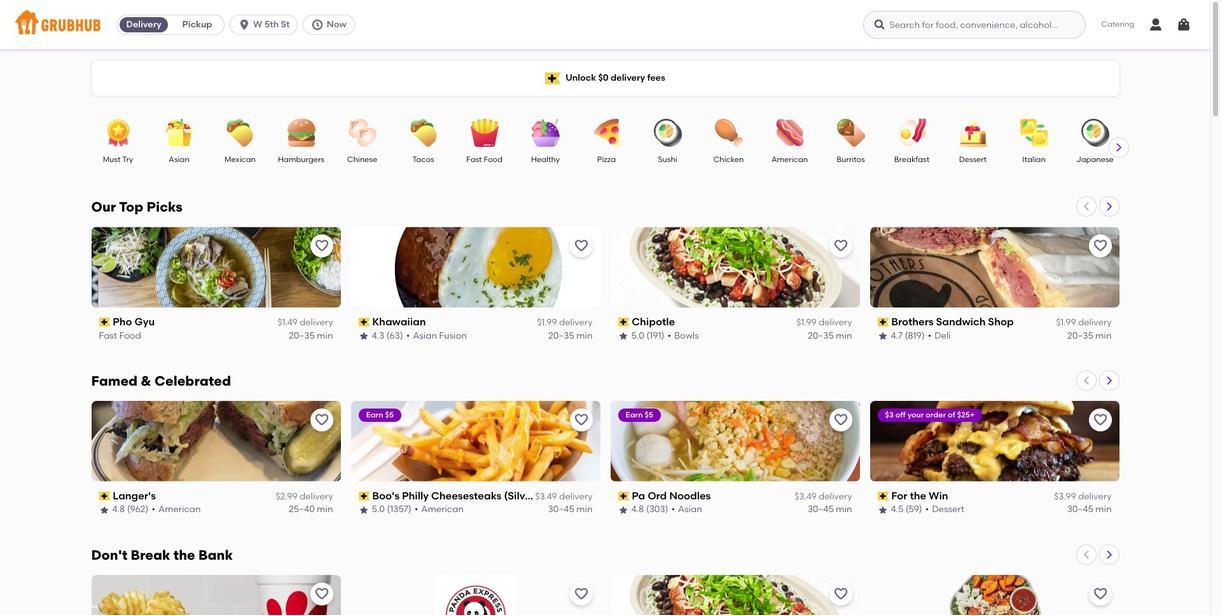 Task type: describe. For each thing, give the bounding box(es) containing it.
star icon image for pa ord noodles
[[618, 506, 628, 516]]

subscription pass image for pa ord noodles
[[618, 493, 629, 501]]

20–35 min for pho gyu
[[289, 331, 333, 341]]

catering button
[[1093, 10, 1143, 39]]

5th
[[265, 19, 279, 30]]

(59)
[[906, 505, 922, 516]]

• bowls
[[668, 331, 699, 341]]

must
[[103, 155, 121, 164]]

• asian fusion
[[406, 331, 467, 341]]

italian image
[[1012, 119, 1056, 147]]

noodles
[[669, 490, 711, 503]]

subscription pass image for langer's
[[99, 493, 110, 501]]

• for khawaiian
[[406, 331, 410, 341]]

american for boo's philly cheesesteaks (silverlake)
[[421, 505, 464, 516]]

$1.49 delivery
[[278, 318, 333, 328]]

$1.99 for brothers sandwich shop
[[1056, 318, 1076, 328]]

now button
[[303, 15, 360, 35]]

unlock
[[566, 72, 596, 83]]

2 chipotle logo image from the top
[[610, 576, 860, 616]]

healthy image
[[523, 119, 568, 147]]

pa ord noodles
[[632, 490, 711, 503]]

sushi image
[[645, 119, 690, 147]]

earn for boo's philly cheesesteaks (silverlake)
[[366, 411, 383, 420]]

4.7 (819)
[[891, 331, 925, 341]]

$3.49 for pa ord noodles
[[795, 492, 817, 503]]

30–45 for boo's philly cheesesteaks (silverlake)
[[548, 505, 574, 516]]

delivery for for the win
[[1078, 492, 1112, 503]]

asian for pa ord noodles
[[678, 505, 702, 516]]

main navigation navigation
[[0, 0, 1211, 50]]

delivery for brothers sandwich shop
[[1078, 318, 1112, 328]]

$2.99 delivery
[[276, 492, 333, 503]]

delivery for chipotle
[[819, 318, 852, 328]]

burritos
[[837, 155, 865, 164]]

philly
[[402, 490, 429, 503]]

$0
[[598, 72, 609, 83]]

picks
[[147, 199, 183, 215]]

caret left icon image for our top picks
[[1081, 202, 1091, 212]]

fusion
[[439, 331, 467, 341]]

caret right icon image for don't break the bank
[[1104, 550, 1114, 560]]

(303)
[[646, 505, 668, 516]]

pickup button
[[171, 15, 224, 35]]

earn $5 for boo's
[[366, 411, 394, 420]]

star icon image for brothers sandwich shop
[[878, 331, 888, 341]]

catering
[[1102, 20, 1134, 29]]

4.8 (303)
[[631, 505, 668, 516]]

4.5
[[891, 505, 904, 516]]

5.0 (1357)
[[372, 505, 411, 516]]

w 5th st
[[253, 19, 290, 30]]

(962)
[[127, 505, 148, 516]]

sushi
[[658, 155, 677, 164]]

khawaiian logo image
[[351, 227, 600, 308]]

bowls
[[674, 331, 699, 341]]

caret left icon image for don't break the bank
[[1081, 550, 1091, 560]]

20–35 min for khawaiian
[[548, 331, 593, 341]]

save this restaurant image for pho gyu
[[314, 239, 329, 254]]

2 horizontal spatial american
[[772, 155, 808, 164]]

pa ord noodles logo image
[[610, 401, 860, 482]]

subscription pass image for pho gyu
[[99, 318, 110, 327]]

cheesesteaks
[[431, 490, 502, 503]]

subscription pass image for brothers sandwich shop
[[878, 318, 889, 327]]

0 horizontal spatial svg image
[[874, 18, 886, 31]]

japanese image
[[1073, 119, 1118, 147]]

american for langer's
[[158, 505, 201, 516]]

4.7
[[891, 331, 903, 341]]

$3.99 delivery
[[1054, 492, 1112, 503]]

min for khawaiian
[[576, 331, 593, 341]]

20–35 min for brothers sandwich shop
[[1068, 331, 1112, 341]]

tacos image
[[401, 119, 446, 147]]

delivery for boo's philly cheesesteaks (silverlake)
[[559, 492, 593, 503]]

star icon image for langer's
[[99, 506, 109, 516]]

$3.49 for boo's philly cheesesteaks (silverlake)
[[535, 492, 557, 503]]

pho gyu logo image
[[91, 227, 341, 308]]

1 vertical spatial the
[[174, 548, 195, 564]]

&
[[141, 373, 151, 389]]

$3.99
[[1054, 492, 1076, 503]]

• for langer's
[[152, 505, 155, 516]]

subscription pass image for for the win
[[878, 493, 889, 501]]

st
[[281, 19, 290, 30]]

japanese
[[1077, 155, 1114, 164]]

• for boo's philly cheesesteaks (silverlake)
[[415, 505, 418, 516]]

breakfast image
[[890, 119, 934, 147]]

fast food image
[[462, 119, 507, 147]]

ord
[[648, 490, 667, 503]]

your
[[908, 411, 924, 420]]

star icon image for chipotle
[[618, 331, 628, 341]]

sandwich
[[936, 316, 986, 328]]

$3.49 delivery for boo's philly cheesesteaks (silverlake)
[[535, 492, 593, 503]]

30–45 min for boo's philly cheesesteaks (silverlake)
[[548, 505, 593, 516]]

25–40 min
[[289, 505, 333, 516]]

pa
[[632, 490, 645, 503]]

$3.49 delivery for pa ord noodles
[[795, 492, 852, 503]]

4.8 (962)
[[112, 505, 148, 516]]

chinese
[[347, 155, 377, 164]]

min for pho gyu
[[317, 331, 333, 341]]

1 vertical spatial fast
[[99, 331, 117, 341]]

celebrated
[[155, 373, 231, 389]]

famed & celebrated
[[91, 373, 231, 389]]

hamburgers
[[278, 155, 324, 164]]

pho
[[113, 316, 132, 328]]

grubhub plus flag logo image
[[545, 72, 561, 84]]

don't break the bank
[[91, 548, 233, 564]]

(819)
[[905, 331, 925, 341]]

brothers sandwich shop
[[891, 316, 1014, 328]]

for the win
[[891, 490, 948, 503]]

svg image for now
[[311, 18, 324, 31]]

for the win logo image
[[870, 401, 1119, 482]]

4.8 for pa ord noodles
[[631, 505, 644, 516]]

delivery for pho gyu
[[300, 318, 333, 328]]

$1.99 for chipotle
[[797, 318, 817, 328]]

try
[[122, 155, 133, 164]]

• deli
[[928, 331, 951, 341]]

30–45 for pa ord noodles
[[808, 505, 834, 516]]

pho gyu
[[113, 316, 155, 328]]

min for boo's philly cheesesteaks (silverlake)
[[576, 505, 593, 516]]

$1.99 delivery for brothers sandwich shop
[[1056, 318, 1112, 328]]

chinese image
[[340, 119, 385, 147]]

top
[[119, 199, 143, 215]]

boo's philly cheesesteaks (silverlake)
[[372, 490, 560, 503]]

delivery
[[126, 19, 161, 30]]

for
[[891, 490, 908, 503]]

panda express logo image
[[435, 576, 516, 616]]

unlock $0 delivery fees
[[566, 72, 665, 83]]

20–35 min for chipotle
[[808, 331, 852, 341]]



Task type: vqa. For each thing, say whether or not it's contained in the screenshot.
"cheesecake" associated with subscription pass image associated with Charlie's Cheesecake Works
no



Task type: locate. For each thing, give the bounding box(es) containing it.
fast food
[[466, 155, 503, 164], [99, 331, 141, 341]]

break
[[131, 548, 170, 564]]

caret right icon image for our top picks
[[1104, 202, 1114, 212]]

asian
[[169, 155, 189, 164], [413, 331, 437, 341], [678, 505, 702, 516]]

brothers
[[891, 316, 934, 328]]

chicken
[[714, 155, 744, 164]]

star icon image left 4.7
[[878, 331, 888, 341]]

american right (962)
[[158, 505, 201, 516]]

svg image left w
[[238, 18, 251, 31]]

subscription pass image for boo's philly cheesesteaks (silverlake)
[[359, 493, 370, 501]]

3 30–45 min from the left
[[1067, 505, 1112, 516]]

0 horizontal spatial subscription pass image
[[99, 318, 110, 327]]

$2.99
[[276, 492, 298, 503]]

0 vertical spatial food
[[484, 155, 503, 164]]

svg image for w 5th st
[[238, 18, 251, 31]]

20–35 for pho gyu
[[289, 331, 315, 341]]

star icon image for boo's philly cheesesteaks (silverlake)
[[359, 506, 369, 516]]

1 horizontal spatial $5
[[645, 411, 653, 420]]

$1.99
[[537, 318, 557, 328], [797, 318, 817, 328], [1056, 318, 1076, 328]]

subscription pass image left pho
[[99, 318, 110, 327]]

30–45 min for pa ord noodles
[[808, 505, 852, 516]]

0 horizontal spatial asian
[[169, 155, 189, 164]]

subscription pass image for chipotle
[[618, 318, 629, 327]]

caret right icon image
[[1114, 143, 1124, 153], [1104, 202, 1114, 212], [1104, 376, 1114, 386], [1104, 550, 1114, 560]]

hamburgers image
[[279, 119, 324, 147]]

2 30–45 from the left
[[808, 505, 834, 516]]

0 horizontal spatial $5
[[385, 411, 394, 420]]

save this restaurant image
[[833, 239, 848, 254], [1093, 239, 1108, 254], [574, 413, 589, 428], [833, 413, 848, 428], [1093, 413, 1108, 428], [574, 587, 589, 602], [1093, 587, 1108, 602]]

1 horizontal spatial svg image
[[1148, 17, 1164, 32]]

3 $1.99 delivery from the left
[[1056, 318, 1112, 328]]

1 earn $5 from the left
[[366, 411, 394, 420]]

1 $3.49 from the left
[[535, 492, 557, 503]]

famed
[[91, 373, 138, 389]]

2 horizontal spatial $1.99 delivery
[[1056, 318, 1112, 328]]

0 horizontal spatial svg image
[[238, 18, 251, 31]]

• down pa ord noodles
[[672, 505, 675, 516]]

3 20–35 from the left
[[808, 331, 834, 341]]

2 vertical spatial caret left icon image
[[1081, 550, 1091, 560]]

subscription pass image left brothers at the right of page
[[878, 318, 889, 327]]

w
[[253, 19, 262, 30]]

fast down fast food image
[[466, 155, 482, 164]]

5.0 for chipotle
[[631, 331, 644, 341]]

star icon image for for the win
[[878, 506, 888, 516]]

1 vertical spatial asian
[[413, 331, 437, 341]]

4 20–35 min from the left
[[1068, 331, 1112, 341]]

delivery for pa ord noodles
[[819, 492, 852, 503]]

fast down pho
[[99, 331, 117, 341]]

breakfast
[[894, 155, 930, 164]]

• for pa ord noodles
[[672, 505, 675, 516]]

4 20–35 from the left
[[1068, 331, 1094, 341]]

earn for pa ord noodles
[[626, 411, 643, 420]]

1 $1.99 delivery from the left
[[537, 318, 593, 328]]

american
[[772, 155, 808, 164], [158, 505, 201, 516], [421, 505, 464, 516]]

mexican image
[[218, 119, 262, 147]]

1 vertical spatial fast food
[[99, 331, 141, 341]]

5.0 down boo's
[[372, 505, 385, 516]]

boo's philly cheesesteaks (silverlake) logo image
[[351, 401, 600, 482]]

star icon image left 4.5
[[878, 506, 888, 516]]

min for langer's
[[317, 505, 333, 516]]

our
[[91, 199, 116, 215]]

asian for khawaiian
[[413, 331, 437, 341]]

delivery for khawaiian
[[559, 318, 593, 328]]

pizza image
[[584, 119, 629, 147]]

2 subscription pass image from the left
[[618, 318, 629, 327]]

chicken image
[[707, 119, 751, 147]]

shop
[[988, 316, 1014, 328]]

1 horizontal spatial 30–45
[[808, 505, 834, 516]]

0 vertical spatial chipotle logo image
[[610, 227, 860, 308]]

order
[[926, 411, 946, 420]]

fast food down pho
[[99, 331, 141, 341]]

2 $5 from the left
[[645, 411, 653, 420]]

svg image inside w 5th st button
[[238, 18, 251, 31]]

fees
[[647, 72, 665, 83]]

0 vertical spatial 5.0
[[631, 331, 644, 341]]

subscription pass image left boo's
[[359, 493, 370, 501]]

earn $5
[[366, 411, 394, 420], [626, 411, 653, 420]]

• dessert
[[925, 505, 965, 516]]

1 horizontal spatial $1.99 delivery
[[797, 318, 852, 328]]

$1.99 delivery
[[537, 318, 593, 328], [797, 318, 852, 328], [1056, 318, 1112, 328]]

20–35
[[289, 331, 315, 341], [548, 331, 574, 341], [808, 331, 834, 341], [1068, 331, 1094, 341]]

1 30–45 min from the left
[[548, 505, 593, 516]]

0 horizontal spatial 30–45 min
[[548, 505, 593, 516]]

3 caret left icon image from the top
[[1081, 550, 1091, 560]]

min for for the win
[[1096, 505, 1112, 516]]

1 vertical spatial chipotle logo image
[[610, 576, 860, 616]]

4.8 left (962)
[[112, 505, 125, 516]]

bank
[[198, 548, 233, 564]]

0 horizontal spatial $1.99
[[537, 318, 557, 328]]

$5
[[385, 411, 394, 420], [645, 411, 653, 420]]

• american right (962)
[[152, 505, 201, 516]]

tacos
[[413, 155, 434, 164]]

our top picks
[[91, 199, 183, 215]]

0 horizontal spatial fast food
[[99, 331, 141, 341]]

$1.99 delivery for chipotle
[[797, 318, 852, 328]]

caret right icon image for famed & celebrated
[[1104, 376, 1114, 386]]

1 30–45 from the left
[[548, 505, 574, 516]]

2 $1.99 delivery from the left
[[797, 318, 852, 328]]

$3
[[885, 411, 894, 420]]

1 vertical spatial 5.0
[[372, 505, 385, 516]]

1 horizontal spatial 30–45 min
[[808, 505, 852, 516]]

20–35 for chipotle
[[808, 331, 834, 341]]

chipotle logo image
[[610, 227, 860, 308], [610, 576, 860, 616]]

save this restaurant image for khawaiian
[[574, 239, 589, 254]]

min for pa ord noodles
[[836, 505, 852, 516]]

asian down the asian image
[[169, 155, 189, 164]]

delivery button
[[117, 15, 171, 35]]

• american for boo's philly cheesesteaks (silverlake)
[[415, 505, 464, 516]]

1 horizontal spatial $3.49
[[795, 492, 817, 503]]

1 horizontal spatial earn $5
[[626, 411, 653, 420]]

2 $1.99 from the left
[[797, 318, 817, 328]]

1 horizontal spatial 4.8
[[631, 505, 644, 516]]

boo's
[[372, 490, 400, 503]]

subscription pass image left langer's
[[99, 493, 110, 501]]

0 vertical spatial caret left icon image
[[1081, 202, 1091, 212]]

fast food down fast food image
[[466, 155, 503, 164]]

0 horizontal spatial the
[[174, 548, 195, 564]]

1 vertical spatial food
[[119, 331, 141, 341]]

4.5 (59)
[[891, 505, 922, 516]]

1 horizontal spatial american
[[421, 505, 464, 516]]

must try image
[[96, 119, 140, 147]]

1 earn from the left
[[366, 411, 383, 420]]

gyu
[[135, 316, 155, 328]]

• american down philly
[[415, 505, 464, 516]]

1 horizontal spatial food
[[484, 155, 503, 164]]

2 horizontal spatial 30–45 min
[[1067, 505, 1112, 516]]

of
[[948, 411, 955, 420]]

2 horizontal spatial svg image
[[1176, 17, 1192, 32]]

don't
[[91, 548, 127, 564]]

0 vertical spatial dessert
[[959, 155, 987, 164]]

2 $3.49 delivery from the left
[[795, 492, 852, 503]]

chipotle
[[632, 316, 675, 328]]

$3.49 delivery
[[535, 492, 593, 503], [795, 492, 852, 503]]

subscription pass image for khawaiian
[[359, 318, 370, 327]]

(silverlake)
[[504, 490, 560, 503]]

2 30–45 min from the left
[[808, 505, 852, 516]]

4.8
[[112, 505, 125, 516], [631, 505, 644, 516]]

2 20–35 from the left
[[548, 331, 574, 341]]

1 horizontal spatial fast
[[466, 155, 482, 164]]

0 horizontal spatial 5.0
[[372, 505, 385, 516]]

svg image inside now button
[[311, 18, 324, 31]]

subscription pass image left the "for"
[[878, 493, 889, 501]]

2 4.8 from the left
[[631, 505, 644, 516]]

1 horizontal spatial 5.0
[[631, 331, 644, 341]]

• american for langer's
[[152, 505, 201, 516]]

caret left icon image
[[1081, 202, 1091, 212], [1081, 376, 1091, 386], [1081, 550, 1091, 560]]

delivery
[[611, 72, 645, 83], [300, 318, 333, 328], [559, 318, 593, 328], [819, 318, 852, 328], [1078, 318, 1112, 328], [300, 492, 333, 503], [559, 492, 593, 503], [819, 492, 852, 503], [1078, 492, 1112, 503]]

1 chipotle logo image from the top
[[610, 227, 860, 308]]

1 vertical spatial dessert
[[932, 505, 965, 516]]

0 vertical spatial the
[[910, 490, 926, 503]]

earn
[[366, 411, 383, 420], [626, 411, 643, 420]]

3 20–35 min from the left
[[808, 331, 852, 341]]

langer's logo image
[[91, 401, 341, 482]]

sweetgreen logo image
[[870, 576, 1119, 616]]

• right (59)
[[925, 505, 929, 516]]

star icon image left the 5.0 (191)
[[618, 331, 628, 341]]

0 horizontal spatial 4.8
[[112, 505, 125, 516]]

subscription pass image
[[99, 318, 110, 327], [618, 318, 629, 327]]

pizza
[[597, 155, 616, 164]]

5.0 left (191) on the bottom of page
[[631, 331, 644, 341]]

food
[[484, 155, 503, 164], [119, 331, 141, 341]]

2 earn from the left
[[626, 411, 643, 420]]

1 horizontal spatial earn
[[626, 411, 643, 420]]

30–45
[[548, 505, 574, 516], [808, 505, 834, 516], [1067, 505, 1094, 516]]

pickup
[[182, 19, 212, 30]]

4.8 down pa
[[631, 505, 644, 516]]

american down the boo's philly cheesesteaks (silverlake)
[[421, 505, 464, 516]]

• left deli
[[928, 331, 932, 341]]

1 • american from the left
[[152, 505, 201, 516]]

2 vertical spatial asian
[[678, 505, 702, 516]]

(1357)
[[387, 505, 411, 516]]

1 svg image from the left
[[238, 18, 251, 31]]

mexican
[[225, 155, 256, 164]]

svg image left now
[[311, 18, 324, 31]]

• right (962)
[[152, 505, 155, 516]]

1 horizontal spatial svg image
[[311, 18, 324, 31]]

• asian
[[672, 505, 702, 516]]

food down fast food image
[[484, 155, 503, 164]]

save this restaurant button
[[310, 235, 333, 258], [570, 235, 593, 258], [829, 235, 852, 258], [1089, 235, 1112, 258], [310, 409, 333, 432], [570, 409, 593, 432], [829, 409, 852, 432], [1089, 409, 1112, 432], [310, 583, 333, 606], [570, 583, 593, 606], [829, 583, 852, 606], [1089, 583, 1112, 606]]

• for for the win
[[925, 505, 929, 516]]

asian down noodles
[[678, 505, 702, 516]]

svg image
[[238, 18, 251, 31], [311, 18, 324, 31]]

dessert image
[[951, 119, 995, 147]]

min for brothers sandwich shop
[[1096, 331, 1112, 341]]

save this restaurant image
[[314, 239, 329, 254], [574, 239, 589, 254], [314, 413, 329, 428], [314, 587, 329, 602], [833, 587, 848, 602]]

win
[[929, 490, 948, 503]]

delivery for langer's
[[300, 492, 333, 503]]

american down american image
[[772, 155, 808, 164]]

Search for food, convenience, alcohol... search field
[[864, 11, 1086, 39]]

1 subscription pass image from the left
[[99, 318, 110, 327]]

$1.49
[[278, 318, 297, 328]]

2 20–35 min from the left
[[548, 331, 593, 341]]

$3 off your order of $25+
[[885, 411, 975, 420]]

0 horizontal spatial american
[[158, 505, 201, 516]]

4.3 (63)
[[372, 331, 403, 341]]

star icon image left 4.3 at bottom
[[359, 331, 369, 341]]

brothers sandwich shop logo image
[[870, 227, 1119, 308]]

0 horizontal spatial fast
[[99, 331, 117, 341]]

2 svg image from the left
[[311, 18, 324, 31]]

$5 for pa
[[645, 411, 653, 420]]

the up (59)
[[910, 490, 926, 503]]

30–45 for for the win
[[1067, 505, 1094, 516]]

chick-fil-a logo image
[[91, 576, 341, 616]]

dessert down dessert image
[[959, 155, 987, 164]]

1 horizontal spatial $1.99
[[797, 318, 817, 328]]

1 vertical spatial caret left icon image
[[1081, 376, 1091, 386]]

1 20–35 from the left
[[289, 331, 315, 341]]

0 horizontal spatial earn $5
[[366, 411, 394, 420]]

star icon image left 4.8 (962)
[[99, 506, 109, 516]]

5.0 (191)
[[631, 331, 665, 341]]

0 horizontal spatial food
[[119, 331, 141, 341]]

0 horizontal spatial earn
[[366, 411, 383, 420]]

3 $1.99 from the left
[[1056, 318, 1076, 328]]

$25+
[[957, 411, 975, 420]]

caret left icon image for famed & celebrated
[[1081, 376, 1091, 386]]

subscription pass image left pa
[[618, 493, 629, 501]]

1 horizontal spatial $3.49 delivery
[[795, 492, 852, 503]]

$5 for boo's
[[385, 411, 394, 420]]

1 horizontal spatial subscription pass image
[[618, 318, 629, 327]]

1 horizontal spatial the
[[910, 490, 926, 503]]

save this restaurant image for langer's
[[314, 413, 329, 428]]

min
[[317, 331, 333, 341], [576, 331, 593, 341], [836, 331, 852, 341], [1096, 331, 1112, 341], [317, 505, 333, 516], [576, 505, 593, 516], [836, 505, 852, 516], [1096, 505, 1112, 516]]

4.3
[[372, 331, 384, 341]]

2 • american from the left
[[415, 505, 464, 516]]

min for chipotle
[[836, 331, 852, 341]]

0 vertical spatial fast
[[466, 155, 482, 164]]

0 horizontal spatial $3.49
[[535, 492, 557, 503]]

healthy
[[531, 155, 560, 164]]

1 horizontal spatial • american
[[415, 505, 464, 516]]

2 horizontal spatial $1.99
[[1056, 318, 1076, 328]]

0 horizontal spatial 30–45
[[548, 505, 574, 516]]

4.8 for langer's
[[112, 505, 125, 516]]

now
[[327, 19, 347, 30]]

2 horizontal spatial 30–45
[[1067, 505, 1094, 516]]

• down philly
[[415, 505, 418, 516]]

20–35 for brothers sandwich shop
[[1068, 331, 1094, 341]]

star icon image
[[359, 331, 369, 341], [618, 331, 628, 341], [878, 331, 888, 341], [99, 506, 109, 516], [359, 506, 369, 516], [618, 506, 628, 516], [878, 506, 888, 516]]

1 $5 from the left
[[385, 411, 394, 420]]

dessert down win
[[932, 505, 965, 516]]

w 5th st button
[[230, 15, 303, 35]]

1 horizontal spatial fast food
[[466, 155, 503, 164]]

khawaiian
[[372, 316, 426, 328]]

3 30–45 from the left
[[1067, 505, 1094, 516]]

2 earn $5 from the left
[[626, 411, 653, 420]]

star icon image for khawaiian
[[359, 331, 369, 341]]

1 $1.99 from the left
[[537, 318, 557, 328]]

2 $3.49 from the left
[[795, 492, 817, 503]]

• right (63)
[[406, 331, 410, 341]]

30–45 min
[[548, 505, 593, 516], [808, 505, 852, 516], [1067, 505, 1112, 516]]

subscription pass image left 'chipotle' at the bottom right of page
[[618, 318, 629, 327]]

american image
[[768, 119, 812, 147]]

2 horizontal spatial asian
[[678, 505, 702, 516]]

• for chipotle
[[668, 331, 671, 341]]

1 horizontal spatial asian
[[413, 331, 437, 341]]

20–35 for khawaiian
[[548, 331, 574, 341]]

$1.99 for khawaiian
[[537, 318, 557, 328]]

1 20–35 min from the left
[[289, 331, 333, 341]]

deli
[[935, 331, 951, 341]]

(191)
[[647, 331, 665, 341]]

2 caret left icon image from the top
[[1081, 376, 1091, 386]]

the left bank
[[174, 548, 195, 564]]

asian left fusion at the left of page
[[413, 331, 437, 341]]

earn $5 for pa
[[626, 411, 653, 420]]

5.0 for boo's philly cheesesteaks (silverlake)
[[372, 505, 385, 516]]

$1.99 delivery for khawaiian
[[537, 318, 593, 328]]

0 horizontal spatial $3.49 delivery
[[535, 492, 593, 503]]

subscription pass image left khawaiian on the bottom of page
[[359, 318, 370, 327]]

0 horizontal spatial • american
[[152, 505, 201, 516]]

0 vertical spatial asian
[[169, 155, 189, 164]]

1 $3.49 delivery from the left
[[535, 492, 593, 503]]

30–45 min for for the win
[[1067, 505, 1112, 516]]

subscription pass image
[[359, 318, 370, 327], [878, 318, 889, 327], [99, 493, 110, 501], [359, 493, 370, 501], [618, 493, 629, 501], [878, 493, 889, 501]]

star icon image left 4.8 (303)
[[618, 506, 628, 516]]

0 vertical spatial fast food
[[466, 155, 503, 164]]

italian
[[1023, 155, 1046, 164]]

• for brothers sandwich shop
[[928, 331, 932, 341]]

svg image
[[1148, 17, 1164, 32], [1176, 17, 1192, 32], [874, 18, 886, 31]]

• right (191) on the bottom of page
[[668, 331, 671, 341]]

food down pho gyu
[[119, 331, 141, 341]]

25–40
[[289, 505, 315, 516]]

burritos image
[[829, 119, 873, 147]]

(63)
[[387, 331, 403, 341]]

1 caret left icon image from the top
[[1081, 202, 1091, 212]]

0 horizontal spatial $1.99 delivery
[[537, 318, 593, 328]]

asian image
[[157, 119, 201, 147]]

star icon image left 5.0 (1357)
[[359, 506, 369, 516]]

$3.49
[[535, 492, 557, 503], [795, 492, 817, 503]]

1 4.8 from the left
[[112, 505, 125, 516]]



